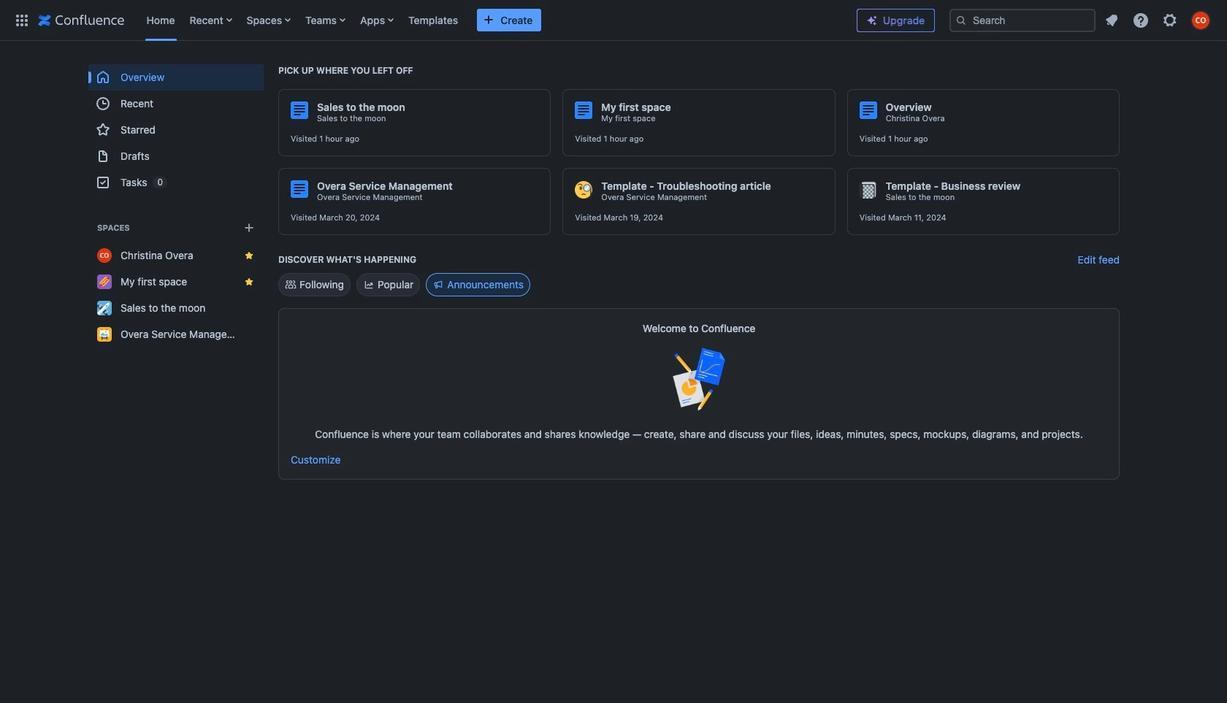Task type: describe. For each thing, give the bounding box(es) containing it.
unstar this space image
[[243, 250, 255, 261]]

:notebook: image
[[859, 181, 877, 199]]

help icon image
[[1132, 11, 1150, 29]]

list for the premium icon on the top right of page
[[1099, 7, 1218, 33]]



Task type: locate. For each thing, give the bounding box(es) containing it.
Search field
[[950, 8, 1096, 32]]

settings icon image
[[1161, 11, 1179, 29]]

global element
[[9, 0, 845, 41]]

:notebook: image
[[859, 181, 877, 199]]

group
[[88, 64, 264, 196]]

unstar this space image
[[243, 276, 255, 288]]

None search field
[[950, 8, 1096, 32]]

1 horizontal spatial list
[[1099, 7, 1218, 33]]

appswitcher icon image
[[13, 11, 31, 29]]

notification icon image
[[1103, 11, 1120, 29]]

create a space image
[[240, 219, 258, 237]]

:face_with_monocle: image
[[575, 181, 593, 199], [575, 181, 593, 199]]

list for appswitcher icon at the left top
[[139, 0, 845, 41]]

search image
[[955, 14, 967, 26]]

0 horizontal spatial list
[[139, 0, 845, 41]]

premium image
[[866, 15, 878, 26]]

confluence image
[[38, 11, 125, 29], [38, 11, 125, 29]]

list
[[139, 0, 845, 41], [1099, 7, 1218, 33]]

banner
[[0, 0, 1227, 44]]



Task type: vqa. For each thing, say whether or not it's contained in the screenshot.
search field
yes



